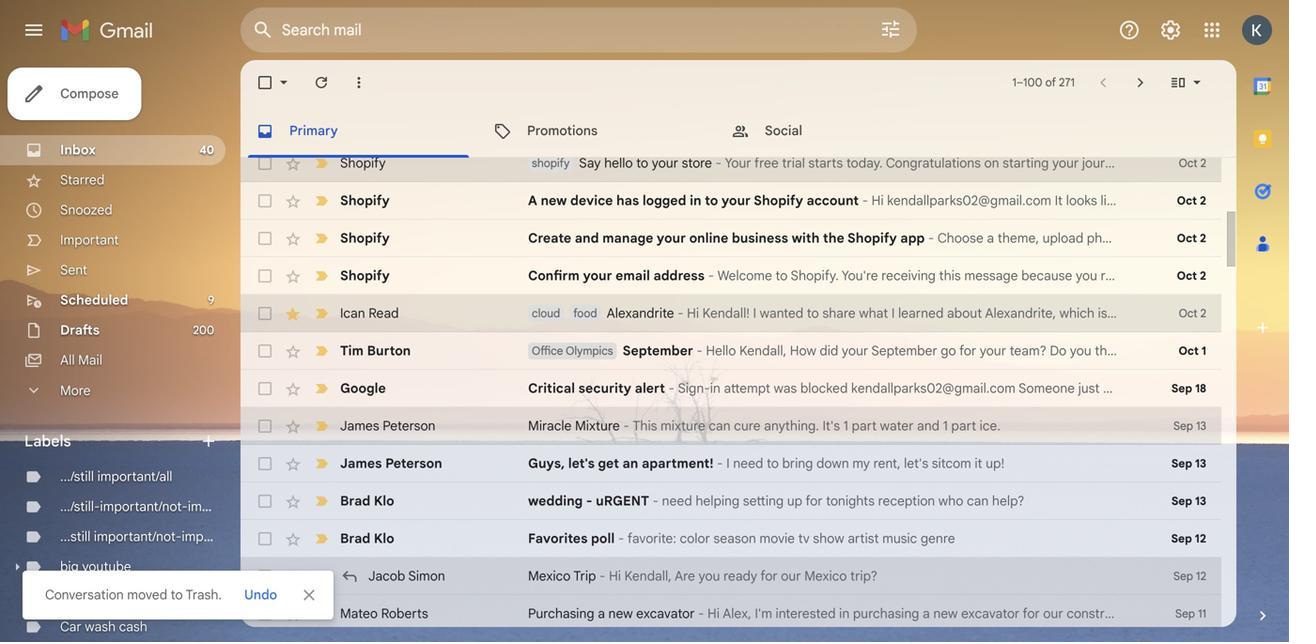 Task type: describe. For each thing, give the bounding box(es) containing it.
conversation moved to trash.
[[45, 588, 222, 604]]

all mail
[[60, 353, 102, 369]]

big
[[60, 559, 79, 576]]

your left team?
[[980, 343, 1007, 360]]

moved
[[127, 588, 167, 604]]

2 horizontal spatial 1
[[1202, 345, 1207, 359]]

excavator
[[637, 606, 695, 623]]

13 for ice.
[[1197, 420, 1207, 434]]

- left urgent
[[586, 494, 593, 510]]

11 ﻿͏ from the left
[[1244, 155, 1244, 172]]

promotions
[[527, 123, 598, 139]]

mixture
[[575, 418, 620, 435]]

4 2 from the top
[[1200, 269, 1207, 283]]

primary
[[290, 123, 338, 139]]

my
[[853, 456, 870, 472]]

your left email
[[583, 268, 612, 284]]

your left online
[[657, 230, 686, 247]]

- right excavator
[[698, 606, 705, 623]]

- left i
[[717, 456, 723, 472]]

peterson for guys, let's get an apartment! - i need to bring down my rent, let's sitcom it up!
[[386, 456, 442, 472]]

to right in
[[705, 193, 718, 209]]

advanced search options image
[[872, 10, 910, 48]]

store
[[682, 155, 712, 172]]

1 horizontal spatial with
[[1131, 155, 1156, 172]]

october
[[1128, 343, 1177, 360]]

Search mail text field
[[282, 21, 827, 39]]

to left trash.
[[171, 588, 183, 604]]

brad klo for favorites poll
[[340, 531, 395, 548]]

1 row from the top
[[241, 145, 1290, 182]]

business
[[732, 230, 789, 247]]

24 ﻿͏ from the left
[[1288, 155, 1288, 172]]

sep for need helping setting up for tonights reception who can help?
[[1172, 495, 1193, 509]]

11
[[1199, 608, 1207, 622]]

sent link
[[60, 262, 87, 279]]

1 vertical spatial you
[[699, 569, 720, 585]]

for for mexico
[[761, 569, 778, 585]]

scheduled
[[60, 292, 128, 309]]

go
[[941, 343, 957, 360]]

22 ﻿͏ from the left
[[1281, 155, 1281, 172]]

create
[[528, 230, 572, 247]]

21 ﻿͏ from the left
[[1278, 155, 1278, 172]]

2 for 11th row from the bottom
[[1200, 232, 1207, 246]]

3 ﻿͏ from the left
[[1217, 155, 1217, 172]]

0 horizontal spatial with
[[792, 230, 820, 247]]

1 horizontal spatial new
[[609, 606, 633, 623]]

7 ﻿͏ from the left
[[1230, 155, 1230, 172]]

1 vertical spatial and
[[917, 418, 940, 435]]

all
[[60, 353, 75, 369]]

james for miracle mixture - this mixture can cure anything. it's 1 part water and 1 part ice.
[[340, 418, 380, 435]]

.../still-important/not-important
[[60, 499, 246, 516]]

20 ﻿͏ from the left
[[1274, 155, 1274, 172]]

5 2 from the top
[[1201, 307, 1207, 321]]

row containing jacob simon
[[241, 558, 1222, 596]]

favorites poll - favorite: color season movie tv show artist music genre
[[528, 531, 956, 548]]

security
[[579, 381, 632, 397]]

your left journey on the right top
[[1053, 155, 1079, 172]]

2 let's from the left
[[904, 456, 929, 472]]

.../still important/all
[[60, 469, 173, 486]]

toggle split pane mode image
[[1169, 73, 1188, 92]]

this
[[633, 418, 658, 435]]

urgent
[[596, 494, 649, 510]]

favorites
[[528, 531, 588, 548]]

artist
[[848, 531, 879, 548]]

tv
[[799, 531, 810, 548]]

roberts
[[381, 606, 428, 623]]

critical
[[528, 381, 575, 397]]

3 row from the top
[[241, 220, 1222, 258]]

17 ﻿͏ from the left
[[1264, 155, 1264, 172]]

hello
[[706, 343, 736, 360]]

settings image
[[1160, 19, 1183, 41]]

cloud
[[532, 307, 560, 321]]

undo
[[244, 588, 277, 604]]

promotions tab
[[478, 105, 715, 158]]

2 for first row from the top of the page
[[1201, 157, 1207, 171]]

4 row from the top
[[241, 258, 1222, 295]]

2 part from the left
[[952, 418, 977, 435]]

labels navigation
[[0, 60, 246, 643]]

congratulations
[[886, 155, 981, 172]]

40
[[200, 143, 214, 157]]

cash
[[119, 619, 147, 636]]

sep 18
[[1172, 382, 1207, 396]]

undo link
[[237, 579, 285, 613]]

up!
[[986, 456, 1005, 472]]

mo
[[1272, 343, 1290, 360]]

are
[[675, 569, 696, 585]]

anything.
[[764, 418, 820, 435]]

- right the poll
[[618, 531, 624, 548]]

primary tab
[[241, 105, 477, 158]]

23 ﻿͏ from the left
[[1284, 155, 1284, 172]]

important/not- for ...still
[[94, 529, 182, 546]]

miracle mixture - this mixture can cure anything. it's 1 part water and 1 part ice.
[[528, 418, 1001, 435]]

15 ﻿͏ from the left
[[1257, 155, 1257, 172]]

to left bring
[[767, 456, 779, 472]]

older image
[[1132, 73, 1151, 92]]

9 row from the top
[[241, 446, 1222, 483]]

drafts
[[60, 322, 100, 339]]

alert
[[635, 381, 665, 397]]

peterson for miracle mixture - this mixture can cure anything. it's 1 part water and 1 part ice.
[[383, 418, 436, 435]]

device
[[571, 193, 613, 209]]

a
[[528, 193, 538, 209]]

your right did
[[842, 343, 869, 360]]

13 for it
[[1196, 457, 1207, 471]]

6 ﻿͏ from the left
[[1227, 155, 1227, 172]]

12 for favorites poll - favorite: color season movie tv show artist music genre
[[1196, 533, 1207, 547]]

row containing ican read
[[241, 295, 1222, 333]]

oct 2 for 11th row from the bottom
[[1177, 232, 1207, 246]]

inbox link
[[60, 142, 96, 158]]

the
[[823, 230, 845, 247]]

tab list containing primary
[[241, 105, 1237, 158]]

email
[[616, 268, 650, 284]]

2 september from the left
[[872, 343, 938, 360]]

ican
[[340, 306, 365, 322]]

mail
[[78, 353, 102, 369]]

an
[[623, 456, 639, 472]]

0 vertical spatial a
[[1222, 343, 1229, 360]]

calendar
[[60, 589, 113, 606]]

jacob simon
[[368, 569, 445, 585]]

office olympics september - hello kendall, how did your september go for your team? do you think october will be a better mo
[[532, 343, 1290, 360]]

tonights
[[826, 494, 875, 510]]

color
[[680, 531, 710, 548]]

reception
[[879, 494, 936, 510]]

sep for i need to bring down my rent, let's sitcom it up!
[[1172, 457, 1193, 471]]

james peterson for miracle mixture
[[340, 418, 436, 435]]

trip?
[[851, 569, 878, 585]]

i
[[727, 456, 730, 472]]

inbox
[[60, 142, 96, 158]]

music
[[883, 531, 918, 548]]

shopify
[[532, 157, 570, 171]]

important for .../still-important/not-important
[[188, 499, 246, 516]]

trial
[[782, 155, 805, 172]]

11 row from the top
[[241, 521, 1222, 558]]

a new device has logged in to your shopify account -
[[528, 193, 872, 209]]

0 horizontal spatial 1
[[844, 418, 849, 435]]

row containing tim burton
[[241, 333, 1290, 370]]

9 ﻿͏ from the left
[[1237, 155, 1237, 172]]

search mail image
[[246, 13, 280, 47]]

burton
[[367, 343, 411, 360]]

1 september from the left
[[623, 343, 694, 360]]

all mail link
[[60, 353, 102, 369]]

will
[[1181, 343, 1200, 360]]

better
[[1232, 343, 1268, 360]]

brad klo for wedding - urgent
[[340, 494, 395, 510]]

...still important/not-important link
[[60, 529, 240, 546]]

1 mexico from the left
[[528, 569, 571, 585]]

klo for wedding - urgent - need helping setting up for tonights reception who can help?
[[374, 494, 395, 510]]

on
[[985, 155, 1000, 172]]

- left hello
[[697, 343, 703, 360]]

sep for hi kendall, are you ready for our mexico trip?
[[1174, 570, 1194, 584]]



Task type: vqa. For each thing, say whether or not it's contained in the screenshot.
pumpkins!
no



Task type: locate. For each thing, give the bounding box(es) containing it.
a
[[1222, 343, 1229, 360], [598, 606, 605, 623]]

None checkbox
[[256, 229, 274, 248], [256, 267, 274, 286], [256, 305, 274, 323], [256, 380, 274, 399], [256, 417, 274, 436], [256, 455, 274, 474], [256, 530, 274, 549], [256, 229, 274, 248], [256, 267, 274, 286], [256, 305, 274, 323], [256, 380, 274, 399], [256, 417, 274, 436], [256, 455, 274, 474], [256, 530, 274, 549]]

1 vertical spatial peterson
[[386, 456, 442, 472]]

1 horizontal spatial a
[[1222, 343, 1229, 360]]

september up alert
[[623, 343, 694, 360]]

do
[[1050, 343, 1067, 360]]

september left go at right
[[872, 343, 938, 360]]

2 brad klo from the top
[[340, 531, 395, 548]]

cure
[[734, 418, 761, 435]]

- right urgent
[[653, 494, 659, 510]]

None checkbox
[[256, 73, 274, 92], [256, 154, 274, 173], [256, 192, 274, 211], [256, 342, 274, 361], [256, 493, 274, 511], [256, 568, 274, 587], [256, 605, 274, 624], [256, 73, 274, 92], [256, 154, 274, 173], [256, 192, 274, 211], [256, 342, 274, 361], [256, 493, 274, 511], [256, 568, 274, 587], [256, 605, 274, 624]]

0 vertical spatial kendall,
[[740, 343, 787, 360]]

new down hi
[[609, 606, 633, 623]]

1 james from the top
[[340, 418, 380, 435]]

google
[[340, 381, 386, 397]]

row down create and manage your online business with the shopify app -
[[241, 258, 1222, 295]]

tim
[[340, 343, 364, 360]]

14 ﻿͏ from the left
[[1254, 155, 1254, 172]]

mixture
[[661, 418, 706, 435]]

19 ﻿͏ from the left
[[1271, 155, 1271, 172]]

row down season
[[241, 558, 1222, 596]]

2 2 from the top
[[1200, 194, 1207, 208]]

1 2 from the top
[[1201, 157, 1207, 171]]

2 brad from the top
[[340, 531, 371, 548]]

1 vertical spatial new
[[609, 606, 633, 623]]

today.
[[847, 155, 883, 172]]

let's right the rent, at the bottom right of page
[[904, 456, 929, 472]]

1 right it's on the right bottom of page
[[844, 418, 849, 435]]

...still
[[60, 529, 91, 546]]

your left store
[[652, 155, 679, 172]]

1 vertical spatial important
[[182, 529, 240, 546]]

purchasing a new excavator -
[[528, 606, 708, 623]]

1 horizontal spatial kendall,
[[740, 343, 787, 360]]

jacob simon cell
[[340, 568, 528, 587]]

wedding
[[528, 494, 583, 510]]

manage
[[603, 230, 654, 247]]

0 vertical spatial 12
[[1196, 533, 1207, 547]]

to
[[637, 155, 649, 172], [705, 193, 718, 209], [767, 456, 779, 472], [171, 588, 183, 604]]

1 klo from the top
[[374, 494, 395, 510]]

row up hello
[[241, 295, 1222, 333]]

0 horizontal spatial can
[[709, 418, 731, 435]]

important link
[[60, 232, 119, 249]]

alexandrite
[[607, 306, 675, 322]]

2 vertical spatial 13
[[1196, 495, 1207, 509]]

row up miracle mixture - this mixture can cure anything. it's 1 part water and 1 part ice.
[[241, 333, 1290, 370]]

16 ﻿͏ from the left
[[1261, 155, 1261, 172]]

important/not- down .../still-important/not-important link on the bottom of the page
[[94, 529, 182, 546]]

1 let's from the left
[[569, 456, 595, 472]]

oct 2 for first row from the top of the page
[[1179, 157, 1207, 171]]

food
[[574, 307, 597, 321]]

1 vertical spatial james peterson
[[340, 456, 442, 472]]

compose
[[60, 86, 119, 102]]

1 vertical spatial sep 12
[[1174, 570, 1207, 584]]

18 ﻿͏ from the left
[[1267, 155, 1267, 172]]

3 2 from the top
[[1200, 232, 1207, 246]]

think
[[1095, 343, 1125, 360]]

your down the your
[[722, 193, 751, 209]]

trash.
[[186, 588, 222, 604]]

part left ice.
[[952, 418, 977, 435]]

confirm your email address -
[[528, 268, 718, 284]]

sep 13
[[1174, 420, 1207, 434], [1172, 457, 1207, 471], [1172, 495, 1207, 509]]

snoozed
[[60, 202, 113, 219]]

0 vertical spatial brad
[[340, 494, 371, 510]]

1 horizontal spatial mexico
[[805, 569, 847, 585]]

- right alert
[[669, 381, 675, 397]]

13 ﻿͏ from the left
[[1251, 155, 1251, 172]]

0 vertical spatial sep 13
[[1174, 420, 1207, 434]]

james peterson for guys, let's get an apartment!
[[340, 456, 442, 472]]

sitcom
[[932, 456, 972, 472]]

has
[[617, 193, 639, 209]]

2 ﻿͏ from the left
[[1214, 155, 1214, 172]]

7 row from the top
[[241, 370, 1222, 408]]

1 ﻿͏ from the left
[[1210, 155, 1210, 172]]

2 vertical spatial for
[[761, 569, 778, 585]]

klo for favorites poll - favorite: color season movie tv show artist music genre
[[374, 531, 395, 548]]

shopify.
[[1159, 155, 1207, 172]]

starting
[[1003, 155, 1049, 172]]

favorite:
[[628, 531, 677, 548]]

a right purchasing
[[598, 606, 605, 623]]

for for reception
[[806, 494, 823, 510]]

12 for mexico trip - hi kendall, are you ready for our mexico trip?
[[1197, 570, 1207, 584]]

car wash cash link
[[60, 619, 147, 636]]

down
[[817, 456, 850, 472]]

None search field
[[241, 8, 917, 53]]

- down address
[[678, 306, 684, 322]]

social tab
[[716, 105, 953, 158]]

1 up sitcom
[[943, 418, 948, 435]]

0 vertical spatial important
[[188, 499, 246, 516]]

you right do
[[1070, 343, 1092, 360]]

1 james peterson from the top
[[340, 418, 436, 435]]

1 vertical spatial kendall,
[[625, 569, 672, 585]]

row up create and manage your online business with the shopify app -
[[241, 182, 1222, 220]]

0 horizontal spatial a
[[598, 606, 605, 623]]

sep 12 for favorites poll - favorite: color season movie tv show artist music genre
[[1172, 533, 1207, 547]]

13 row from the top
[[241, 596, 1222, 634]]

important
[[188, 499, 246, 516], [182, 529, 240, 546]]

main content
[[241, 60, 1290, 634]]

refresh image
[[312, 73, 331, 92]]

new right a
[[541, 193, 567, 209]]

2 vertical spatial sep 13
[[1172, 495, 1207, 509]]

hi
[[609, 569, 621, 585]]

wedding - urgent - need helping setting up for tonights reception who can help?
[[528, 494, 1025, 510]]

row down social at top
[[241, 145, 1290, 182]]

1 vertical spatial 13
[[1196, 457, 1207, 471]]

5 row from the top
[[241, 295, 1222, 333]]

bring
[[783, 456, 814, 472]]

2 james from the top
[[340, 456, 382, 472]]

1 horizontal spatial 1
[[943, 418, 948, 435]]

1 horizontal spatial let's
[[904, 456, 929, 472]]

kendall, left how
[[740, 343, 787, 360]]

ican read
[[340, 306, 399, 322]]

2 horizontal spatial for
[[960, 343, 977, 360]]

helping
[[696, 494, 740, 510]]

labels
[[24, 432, 71, 451]]

starred link
[[60, 172, 105, 188]]

- left hi
[[600, 569, 606, 585]]

0 vertical spatial new
[[541, 193, 567, 209]]

row up ready at the bottom
[[241, 521, 1222, 558]]

1 vertical spatial a
[[598, 606, 605, 623]]

8 row from the top
[[241, 408, 1222, 446]]

2 row from the top
[[241, 182, 1222, 220]]

in
[[690, 193, 702, 209]]

1 vertical spatial sep 13
[[1172, 457, 1207, 471]]

1 brad klo from the top
[[340, 494, 395, 510]]

mexico trip - hi kendall, are you ready for our mexico trip?
[[528, 569, 878, 585]]

0 vertical spatial brad klo
[[340, 494, 395, 510]]

sep 11
[[1176, 608, 1207, 622]]

with left the at top
[[792, 230, 820, 247]]

mateo
[[340, 606, 378, 623]]

0 vertical spatial james
[[340, 418, 380, 435]]

row up i
[[241, 408, 1222, 446]]

0 vertical spatial 13
[[1197, 420, 1207, 434]]

need down the apartment!
[[662, 494, 693, 510]]

row up helping
[[241, 446, 1222, 483]]

olympics
[[566, 345, 614, 359]]

water
[[881, 418, 914, 435]]

row up season
[[241, 483, 1222, 521]]

and right create
[[575, 230, 599, 247]]

0 horizontal spatial new
[[541, 193, 567, 209]]

ready
[[724, 569, 758, 585]]

1 brad from the top
[[340, 494, 371, 510]]

1 horizontal spatial need
[[733, 456, 764, 472]]

row down a new device has logged in to your shopify account - on the top of the page
[[241, 220, 1222, 258]]

0 horizontal spatial you
[[699, 569, 720, 585]]

12 ﻿͏ from the left
[[1247, 155, 1247, 172]]

1 right will
[[1202, 345, 1207, 359]]

car
[[60, 619, 81, 636]]

alert
[[23, 43, 1260, 620]]

1 vertical spatial important/not-
[[94, 529, 182, 546]]

.../still-
[[60, 499, 100, 516]]

0 vertical spatial with
[[1131, 155, 1156, 172]]

trip
[[574, 569, 596, 585]]

need
[[733, 456, 764, 472], [662, 494, 693, 510]]

compose button
[[8, 68, 141, 120]]

1 vertical spatial 12
[[1197, 570, 1207, 584]]

more
[[60, 383, 91, 399]]

need right i
[[733, 456, 764, 472]]

1 vertical spatial for
[[806, 494, 823, 510]]

1 horizontal spatial for
[[806, 494, 823, 510]]

help?
[[993, 494, 1025, 510]]

who
[[939, 494, 964, 510]]

james peterson
[[340, 418, 436, 435], [340, 456, 442, 472]]

0 horizontal spatial september
[[623, 343, 694, 360]]

klo
[[374, 494, 395, 510], [374, 531, 395, 548]]

important for ...still important/not-important
[[182, 529, 240, 546]]

1 vertical spatial klo
[[374, 531, 395, 548]]

0 horizontal spatial need
[[662, 494, 693, 510]]

let's left 'get'
[[569, 456, 595, 472]]

- left this
[[624, 418, 630, 435]]

2 klo from the top
[[374, 531, 395, 548]]

mexico left the trip
[[528, 569, 571, 585]]

2 james peterson from the top
[[340, 456, 442, 472]]

main content containing primary
[[241, 60, 1290, 634]]

8 ﻿͏ from the left
[[1234, 155, 1234, 172]]

0 horizontal spatial let's
[[569, 456, 595, 472]]

1 vertical spatial brad klo
[[340, 531, 395, 548]]

starred
[[60, 172, 105, 188]]

snoozed link
[[60, 202, 113, 219]]

- right the 'app'
[[929, 230, 935, 247]]

tab list
[[1237, 60, 1290, 575], [241, 105, 1237, 158]]

purchasing
[[528, 606, 595, 623]]

...still important/not-important
[[60, 529, 240, 546]]

tim burton
[[340, 343, 411, 360]]

12
[[1196, 533, 1207, 547], [1197, 570, 1207, 584]]

1 vertical spatial with
[[792, 230, 820, 247]]

row containing mateo roberts
[[241, 596, 1222, 634]]

brad for wedding - urgent - need helping setting up for tonights reception who can help?
[[340, 494, 371, 510]]

0 vertical spatial klo
[[374, 494, 395, 510]]

0 vertical spatial can
[[709, 418, 731, 435]]

1 horizontal spatial can
[[967, 494, 989, 510]]

12 row from the top
[[241, 558, 1222, 596]]

read
[[369, 306, 399, 322]]

kendall, right hi
[[625, 569, 672, 585]]

genre
[[921, 531, 956, 548]]

shopify say hello to your store - your free trial starts today. congratulations on starting your journey with shopify. ﻿͏ ﻿͏ ﻿͏ ﻿͏ ﻿͏ ﻿͏ ﻿͏ ﻿͏ ﻿͏ ﻿͏ ﻿͏ ﻿͏ ﻿͏ ﻿͏ ﻿͏ ﻿͏ ﻿͏ ﻿͏ ﻿͏ ﻿͏ ﻿͏ ﻿͏ ﻿͏ ﻿͏ 
[[532, 155, 1290, 172]]

mateo roberts
[[340, 606, 428, 623]]

1 horizontal spatial you
[[1070, 343, 1092, 360]]

important up ...still important/not-important
[[188, 499, 246, 516]]

sep for favorite: color season movie tv show artist music genre
[[1172, 533, 1193, 547]]

0 horizontal spatial mexico
[[528, 569, 571, 585]]

1 vertical spatial brad
[[340, 531, 371, 548]]

gmail image
[[60, 11, 163, 49]]

10 ﻿͏ from the left
[[1240, 155, 1241, 172]]

big youtube link
[[60, 559, 131, 576]]

0 vertical spatial sep 12
[[1172, 533, 1207, 547]]

1 horizontal spatial part
[[952, 418, 977, 435]]

1 vertical spatial james
[[340, 456, 382, 472]]

0 vertical spatial for
[[960, 343, 977, 360]]

row
[[241, 145, 1290, 182], [241, 182, 1222, 220], [241, 220, 1222, 258], [241, 258, 1222, 295], [241, 295, 1222, 333], [241, 333, 1290, 370], [241, 370, 1222, 408], [241, 408, 1222, 446], [241, 446, 1222, 483], [241, 483, 1222, 521], [241, 521, 1222, 558], [241, 558, 1222, 596], [241, 596, 1222, 634]]

sent
[[60, 262, 87, 279]]

- left the your
[[716, 155, 722, 172]]

5 ﻿͏ from the left
[[1224, 155, 1224, 172]]

1 part from the left
[[852, 418, 877, 435]]

important
[[60, 232, 119, 249]]

oct 2 for 12th row from the bottom of the page
[[1177, 194, 1207, 208]]

guys,
[[528, 456, 565, 472]]

calendar link
[[60, 589, 113, 606]]

and right water
[[917, 418, 940, 435]]

brad for favorites poll - favorite: color season movie tv show artist music genre
[[340, 531, 371, 548]]

important/all
[[97, 469, 173, 486]]

can left cure
[[709, 418, 731, 435]]

1 vertical spatial need
[[662, 494, 693, 510]]

let's
[[569, 456, 595, 472], [904, 456, 929, 472]]

online
[[690, 230, 729, 247]]

2 for 12th row from the bottom of the page
[[1200, 194, 1207, 208]]

to right hello
[[637, 155, 649, 172]]

sep 13 for ice.
[[1174, 420, 1207, 434]]

important/not- for .../still-
[[100, 499, 188, 516]]

oct
[[1179, 157, 1198, 171], [1177, 194, 1198, 208], [1177, 232, 1198, 246], [1177, 269, 1198, 283], [1179, 307, 1198, 321], [1179, 345, 1199, 359]]

your
[[725, 155, 752, 172]]

mexico right our
[[805, 569, 847, 585]]

important up trash.
[[182, 529, 240, 546]]

sep 12 for mexico trip - hi kendall, are you ready for our mexico trip?
[[1174, 570, 1207, 584]]

row containing google
[[241, 370, 1222, 408]]

with right journey on the right top
[[1131, 155, 1156, 172]]

0 vertical spatial you
[[1070, 343, 1092, 360]]

for right up
[[806, 494, 823, 510]]

can right who
[[967, 494, 989, 510]]

1 horizontal spatial september
[[872, 343, 938, 360]]

for right go at right
[[960, 343, 977, 360]]

0 horizontal spatial for
[[761, 569, 778, 585]]

setting
[[743, 494, 784, 510]]

0 horizontal spatial part
[[852, 418, 877, 435]]

address
[[654, 268, 705, 284]]

row down ready at the bottom
[[241, 596, 1222, 634]]

part left water
[[852, 418, 877, 435]]

0 vertical spatial important/not-
[[100, 499, 188, 516]]

labels heading
[[24, 432, 199, 451]]

for left our
[[761, 569, 778, 585]]

conversation
[[45, 588, 124, 604]]

alert containing conversation moved to trash.
[[23, 43, 1260, 620]]

0 vertical spatial need
[[733, 456, 764, 472]]

- right account
[[863, 193, 869, 209]]

row down hello
[[241, 370, 1222, 408]]

peterson
[[383, 418, 436, 435], [386, 456, 442, 472]]

10 row from the top
[[241, 483, 1222, 521]]

6 row from the top
[[241, 333, 1290, 370]]

0 vertical spatial peterson
[[383, 418, 436, 435]]

james for guys, let's get an apartment! - i need to bring down my rent, let's sitcom it up!
[[340, 456, 382, 472]]

for
[[960, 343, 977, 360], [806, 494, 823, 510], [761, 569, 778, 585]]

you right 'are'
[[699, 569, 720, 585]]

important/not- up ...still important/not-important "link"
[[100, 499, 188, 516]]

0 vertical spatial james peterson
[[340, 418, 436, 435]]

0 vertical spatial and
[[575, 230, 599, 247]]

sep 13 for it
[[1172, 457, 1207, 471]]

main menu image
[[23, 19, 45, 41]]

13
[[1197, 420, 1207, 434], [1196, 457, 1207, 471], [1196, 495, 1207, 509]]

0 horizontal spatial and
[[575, 230, 599, 247]]

sep for this mixture can cure anything. it's 1 part water and 1 part ice.
[[1174, 420, 1194, 434]]

4 ﻿͏ from the left
[[1220, 155, 1220, 172]]

1 horizontal spatial and
[[917, 418, 940, 435]]

a right be
[[1222, 343, 1229, 360]]

- right address
[[708, 268, 714, 284]]

more image
[[350, 73, 368, 92]]

confirm
[[528, 268, 580, 284]]

scheduled link
[[60, 292, 128, 309]]

1 vertical spatial can
[[967, 494, 989, 510]]

0 horizontal spatial kendall,
[[625, 569, 672, 585]]

2 mexico from the left
[[805, 569, 847, 585]]

say
[[579, 155, 601, 172]]



